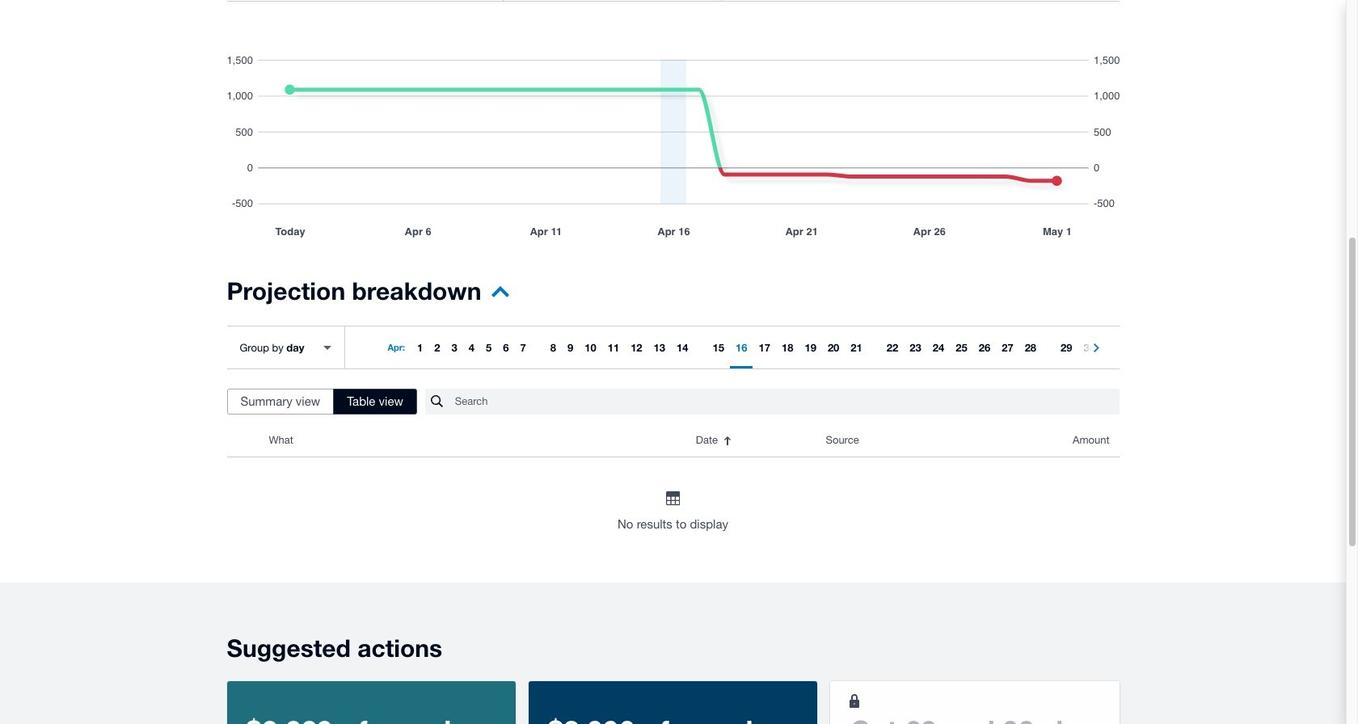 Task type: vqa. For each thing, say whether or not it's contained in the screenshot.
the video
no



Task type: locate. For each thing, give the bounding box(es) containing it.
list of upcoming transactions within the selected timeframe element
[[227, 425, 1120, 535]]

scroll right image
[[1087, 327, 1107, 369]]

option group
[[227, 389, 417, 415]]

Search for a document search field
[[455, 388, 1120, 416]]



